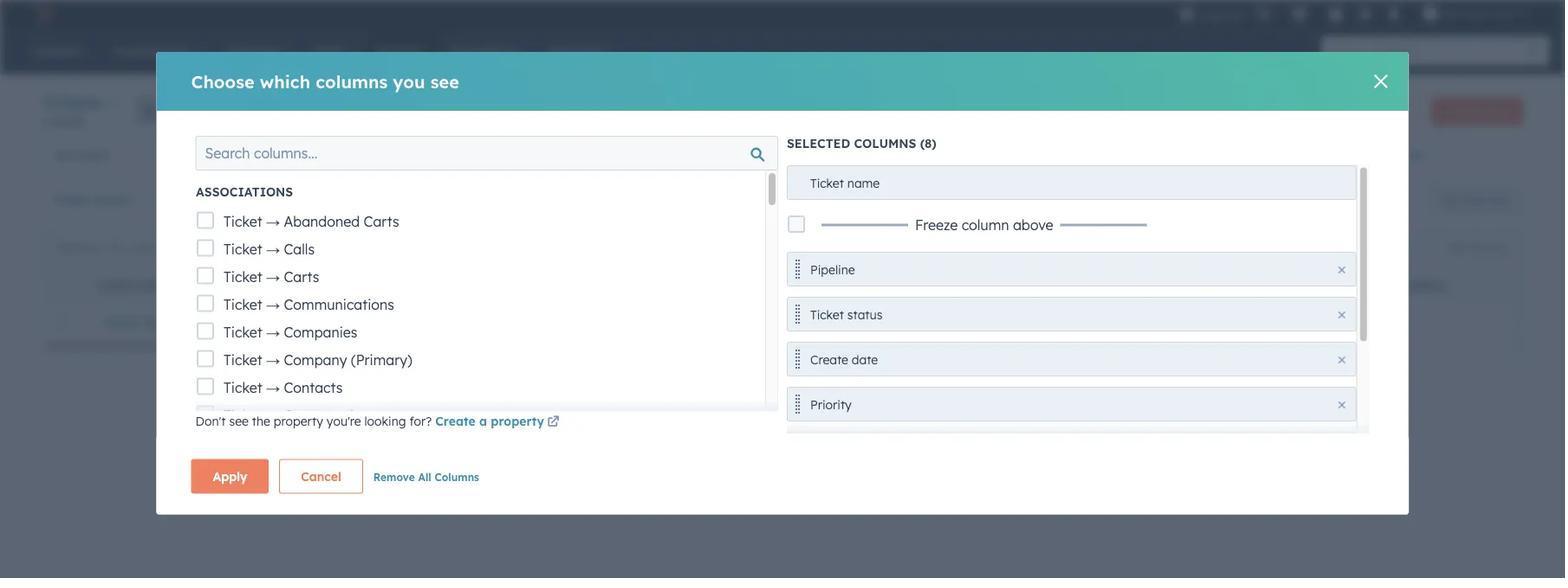 Task type: locate. For each thing, give the bounding box(es) containing it.
→ down ticket → carts
[[266, 296, 280, 313]]

close image for date
[[1338, 357, 1345, 364]]

0 vertical spatial owner
[[94, 192, 131, 208]]

all pipelines button
[[202, 97, 375, 124]]

-
[[969, 315, 974, 330], [974, 315, 979, 330], [1403, 315, 1407, 330], [1407, 315, 1412, 330]]

0 horizontal spatial priority
[[810, 397, 852, 413]]

test
[[143, 315, 168, 330]]

last activity date button
[[281, 183, 422, 218]]

save view
[[1460, 194, 1509, 207]]

carts
[[363, 213, 399, 230], [283, 268, 319, 286]]

columns right edit
[[1467, 241, 1508, 254]]

last
[[292, 192, 318, 208]]

1 vertical spatial ticket owner
[[1185, 279, 1267, 292]]

search image
[[1529, 45, 1541, 57]]

0 vertical spatial name
[[847, 175, 880, 191]]

all inside popup button
[[209, 104, 221, 117]]

menu
[[1177, 0, 1544, 28]]

vhs can fix it! button
[[1412, 0, 1543, 28]]

my open tickets
[[835, 148, 925, 163]]

all inside the choose which columns you see "dialog"
[[418, 471, 431, 484]]

→ left calls
[[266, 240, 280, 258]]

pipeline inside pipeline button
[[810, 262, 855, 277]]

can
[[1468, 6, 1487, 21]]

all for all pipelines
[[209, 104, 221, 117]]

ticket owner
[[53, 192, 131, 208], [1185, 279, 1267, 292]]

2 vertical spatial pipeline
[[369, 315, 414, 330]]

priority down column
[[968, 279, 1021, 292]]

1 close image from the top
[[1338, 266, 1345, 273]]

3 - from the left
[[1403, 315, 1407, 330]]

source
[[1401, 279, 1445, 292]]

1 inside tickets banner
[[42, 115, 47, 128]]

0 horizontal spatial name
[[139, 279, 170, 292]]

calls
[[283, 240, 314, 258]]

create left a
[[435, 414, 476, 429]]

name down the open
[[847, 175, 880, 191]]

0 horizontal spatial property
[[274, 414, 323, 429]]

conversations
[[283, 407, 376, 424]]

group
[[137, 97, 191, 124]]

1 vertical spatial columns
[[1467, 241, 1508, 254]]

see left the
[[229, 414, 249, 429]]

ticket inside button
[[810, 307, 844, 322]]

property down the contacts
[[274, 414, 323, 429]]

tickets right the open
[[888, 148, 925, 163]]

don't see the property you're looking for?
[[196, 414, 435, 429]]

→ down ticket → contacts
[[266, 407, 280, 424]]

1 horizontal spatial close image
[[1374, 75, 1388, 88]]

1 horizontal spatial see
[[430, 71, 459, 92]]

ticket owner up eloise at right
[[1185, 279, 1267, 292]]

communications
[[283, 296, 394, 313]]

0 horizontal spatial ticket owner
[[53, 192, 131, 208]]

ticket name up ticket test 1 at bottom left
[[97, 279, 170, 292]]

ticket → abandoned carts
[[223, 213, 399, 230]]

5 → from the top
[[266, 324, 280, 341]]

→ for calls
[[266, 240, 280, 258]]

2 press to sort. image from the left
[[1359, 279, 1366, 291]]

1 horizontal spatial --
[[1403, 315, 1412, 330]]

close image
[[1338, 266, 1345, 273], [1338, 312, 1345, 318], [1338, 357, 1345, 364]]

2 property from the left
[[491, 414, 544, 429]]

0 vertical spatial close image
[[1338, 266, 1345, 273]]

2 close image from the top
[[1338, 312, 1345, 318]]

1 tickets from the left
[[72, 148, 110, 163]]

tickets banner
[[42, 90, 1524, 138]]

→ for companies
[[266, 324, 280, 341]]

francis
[[1254, 315, 1295, 330]]

0 vertical spatial 1
[[42, 115, 47, 128]]

create date button
[[787, 342, 1357, 377]]

1 vertical spatial ticket name
[[97, 279, 170, 292]]

settings link
[[1354, 5, 1376, 23]]

property right a
[[491, 414, 544, 429]]

2 press to sort. element from the left
[[1143, 279, 1149, 293]]

my
[[835, 148, 852, 163]]

ticket → contacts
[[223, 379, 342, 396]]

edit columns
[[1445, 241, 1508, 254]]

→ for conversations
[[266, 407, 280, 424]]

3 → from the top
[[266, 268, 280, 286]]

calling icon button
[[1248, 2, 1278, 25]]

carts down last activity date
[[363, 213, 399, 230]]

2 tickets from the left
[[888, 148, 925, 163]]

import button
[[1357, 97, 1421, 125]]

create ticket
[[1446, 105, 1509, 118]]

1 horizontal spatial -- button
[[1381, 305, 1565, 340]]

close image up import button
[[1374, 75, 1388, 88]]

→
[[266, 213, 280, 230], [266, 240, 280, 258], [266, 268, 280, 286], [266, 296, 280, 313], [266, 324, 280, 341], [266, 351, 280, 369], [266, 379, 280, 396], [266, 407, 280, 424]]

name up the test
[[139, 279, 170, 292]]

→ for company
[[266, 351, 280, 369]]

columns inside "dialog"
[[316, 71, 388, 92]]

0 horizontal spatial 1
[[42, 115, 47, 128]]

→ down ticket → communications
[[266, 324, 280, 341]]

1 horizontal spatial create date
[[810, 352, 878, 367]]

create date
[[176, 192, 247, 208], [810, 352, 878, 367]]

0 horizontal spatial owner
[[94, 192, 131, 208]]

date inside popup button
[[371, 192, 399, 208]]

create down all tickets button
[[176, 192, 216, 208]]

last activity date
[[292, 192, 399, 208]]

1 vertical spatial close image
[[1338, 312, 1345, 318]]

pipeline up (pdt)
[[810, 262, 855, 277]]

1 horizontal spatial ticket name
[[810, 175, 880, 191]]

--
[[969, 315, 979, 330], [1403, 315, 1412, 330]]

-- button down source
[[1381, 305, 1565, 340]]

close image down "eloise francis (eloisefrancis23@gmail.com)"
[[1338, 402, 1345, 409]]

ticket name down my
[[810, 175, 880, 191]]

create date for create date popup button
[[176, 192, 247, 208]]

0 vertical spatial columns
[[854, 136, 916, 151]]

press to sort. image up ticket → communications
[[276, 279, 283, 291]]

a
[[479, 414, 487, 429]]

create date for create date button
[[810, 352, 878, 367]]

company
[[283, 351, 347, 369]]

views
[[1390, 147, 1424, 162]]

link opens in a new window image
[[547, 417, 559, 429]]

100 per page
[[815, 363, 896, 378]]

0 vertical spatial close image
[[1374, 75, 1388, 88]]

press to sort. element up ticket → communications
[[276, 279, 283, 293]]

freeze
[[915, 216, 958, 234]]

all tickets
[[55, 148, 110, 163]]

choose which columns you see
[[191, 71, 459, 92]]

close image
[[1374, 75, 1388, 88], [1338, 402, 1345, 409]]

→ for abandoned
[[266, 213, 280, 230]]

date down all tickets button
[[220, 192, 247, 208]]

0 vertical spatial pipeline
[[810, 262, 855, 277]]

press to sort. image for first press to sort. "element"
[[276, 279, 283, 291]]

ticket → communications
[[223, 296, 394, 313]]

apply button
[[191, 460, 269, 494]]

edit
[[1445, 241, 1464, 254]]

1 vertical spatial priority
[[810, 397, 852, 413]]

upgrade image
[[1179, 7, 1195, 23]]

close image up "eloise francis (eloisefrancis23@gmail.com)"
[[1338, 266, 1345, 273]]

24,
[[776, 315, 793, 330]]

columns left you
[[316, 71, 388, 92]]

1 horizontal spatial press to sort. image
[[1359, 279, 1366, 291]]

date right activity
[[371, 192, 399, 208]]

1 property from the left
[[274, 414, 323, 429]]

2 horizontal spatial press to sort. element
[[1359, 279, 1366, 293]]

1 vertical spatial owner
[[1227, 279, 1267, 292]]

date down pm
[[852, 352, 878, 367]]

pdt
[[875, 315, 898, 330]]

upgrade
[[1198, 8, 1245, 22]]

columns left (8)
[[854, 136, 916, 151]]

help button
[[1321, 0, 1351, 28]]

0 vertical spatial columns
[[316, 71, 388, 92]]

press to sort. image for press to sort. "element" for ticket owner
[[1359, 279, 1366, 291]]

→ down ticket → calls
[[266, 268, 280, 286]]

0 horizontal spatial -- button
[[948, 305, 1165, 340]]

pm
[[854, 315, 872, 330]]

carts down calls
[[283, 268, 319, 286]]

close image inside ticket status button
[[1338, 312, 1345, 318]]

press to sort. image
[[276, 279, 283, 291], [1359, 279, 1366, 291]]

status
[[847, 307, 883, 322]]

(primary)
[[350, 351, 412, 369]]

0 horizontal spatial ticket name
[[97, 279, 170, 292]]

close image for priority
[[1338, 402, 1345, 409]]

(8)
[[920, 136, 937, 151]]

0 vertical spatial create date
[[176, 192, 247, 208]]

0 horizontal spatial tickets
[[72, 148, 110, 163]]

press to sort. element up ticket status button
[[1143, 279, 1149, 293]]

0 vertical spatial ticket name
[[810, 175, 880, 191]]

1 horizontal spatial name
[[847, 175, 880, 191]]

all right remove
[[418, 471, 431, 484]]

1 vertical spatial close image
[[1338, 402, 1345, 409]]

→ for contacts
[[266, 379, 280, 396]]

create date inside popup button
[[176, 192, 247, 208]]

press to sort. element
[[276, 279, 283, 293], [1143, 279, 1149, 293], [1359, 279, 1366, 293]]

close image inside "priority" button
[[1338, 402, 1345, 409]]

owner up eloise at right
[[1227, 279, 1267, 292]]

per
[[841, 363, 861, 378]]

create date inside button
[[810, 352, 878, 367]]

0 horizontal spatial columns
[[435, 471, 479, 484]]

name
[[847, 175, 880, 191], [139, 279, 170, 292]]

close image right francis
[[1338, 312, 1345, 318]]

ticket test 1 link
[[103, 315, 277, 330]]

2 vertical spatial close image
[[1338, 357, 1345, 364]]

column header
[[515, 267, 732, 305]]

1 -- from the left
[[969, 315, 979, 330]]

columns down a
[[435, 471, 479, 484]]

the
[[252, 414, 270, 429]]

all down choose on the left top
[[209, 104, 221, 117]]

pipeline up 'communications'
[[318, 279, 370, 292]]

close image inside create date button
[[1338, 357, 1345, 364]]

4 → from the top
[[266, 296, 280, 313]]

1 vertical spatial create date
[[810, 352, 878, 367]]

ticket owner down all tickets
[[53, 192, 131, 208]]

0 horizontal spatial press to sort. element
[[276, 279, 283, 293]]

1 vertical spatial carts
[[283, 268, 319, 286]]

0 vertical spatial ticket owner
[[53, 192, 131, 208]]

help image
[[1328, 8, 1344, 23]]

priority down 100
[[810, 397, 852, 413]]

abandoned
[[283, 213, 359, 230]]

all left views
[[1371, 147, 1387, 162]]

all views link
[[1360, 138, 1435, 172]]

ticket name inside the choose which columns you see "dialog"
[[810, 175, 880, 191]]

1 record
[[42, 115, 84, 128]]

create down oct 24, 2023 4:41 pm pdt
[[810, 352, 848, 367]]

all down 1 record
[[55, 148, 69, 163]]

property
[[274, 414, 323, 429], [491, 414, 544, 429]]

you
[[393, 71, 425, 92]]

press to sort. element up (eloisefrancis23@gmail.com)
[[1359, 279, 1366, 293]]

create inside button
[[810, 352, 848, 367]]

all for all tickets
[[55, 148, 69, 163]]

2 -- from the left
[[1403, 315, 1412, 330]]

close image inside pipeline button
[[1338, 266, 1345, 273]]

selected
[[787, 136, 850, 151]]

6 → from the top
[[266, 351, 280, 369]]

1 horizontal spatial carts
[[363, 213, 399, 230]]

1 vertical spatial columns
[[435, 471, 479, 484]]

owner down all tickets
[[94, 192, 131, 208]]

8 → from the top
[[266, 407, 280, 424]]

date left (pdt)
[[795, 279, 822, 292]]

→ up ticket → contacts
[[266, 351, 280, 369]]

columns
[[316, 71, 388, 92], [1467, 241, 1508, 254]]

link opens in a new window image
[[547, 413, 559, 434]]

→ up ticket → calls
[[266, 213, 280, 230]]

-- button up create date button
[[948, 305, 1165, 340]]

0 horizontal spatial columns
[[316, 71, 388, 92]]

for?
[[409, 414, 432, 429]]

1
[[42, 115, 47, 128], [171, 315, 178, 330]]

columns inside button
[[1467, 241, 1508, 254]]

3 press to sort. element from the left
[[1359, 279, 1366, 293]]

oct
[[753, 315, 773, 330]]

ticket status
[[810, 307, 883, 322]]

7 → from the top
[[266, 379, 280, 396]]

100
[[815, 363, 837, 378]]

view
[[1487, 194, 1509, 207]]

1 vertical spatial name
[[139, 279, 170, 292]]

close image down "eloise francis (eloisefrancis23@gmail.com)"
[[1338, 357, 1345, 364]]

0 vertical spatial see
[[430, 71, 459, 92]]

2 - from the left
[[974, 315, 979, 330]]

0 horizontal spatial see
[[229, 414, 249, 429]]

1 left record
[[42, 115, 47, 128]]

0 horizontal spatial --
[[969, 315, 979, 330]]

1 → from the top
[[266, 213, 280, 230]]

create left ticket
[[1446, 105, 1479, 118]]

marketplaces button
[[1281, 0, 1318, 28]]

press to sort. element for ticket owner
[[1359, 279, 1366, 293]]

0 horizontal spatial close image
[[1338, 402, 1345, 409]]

1 vertical spatial 1
[[171, 315, 178, 330]]

tickets down record
[[72, 148, 110, 163]]

cancel button
[[279, 460, 363, 494]]

next button
[[731, 360, 803, 383]]

press to sort. image
[[1143, 279, 1149, 291]]

create inside button
[[1446, 105, 1479, 118]]

columns
[[854, 136, 916, 151], [435, 471, 479, 484]]

0 horizontal spatial press to sort. image
[[276, 279, 283, 291]]

2 → from the top
[[266, 240, 280, 258]]

pipeline up '(primary)'
[[369, 315, 414, 330]]

→ up the
[[266, 379, 280, 396]]

1 press to sort. image from the left
[[276, 279, 283, 291]]

0 vertical spatial carts
[[363, 213, 399, 230]]

0 horizontal spatial create date
[[176, 192, 247, 208]]

notifications image
[[1386, 8, 1402, 23]]

press to sort. image up (eloisefrancis23@gmail.com)
[[1359, 279, 1366, 291]]

see right you
[[430, 71, 459, 92]]

3 close image from the top
[[1338, 357, 1345, 364]]

0 vertical spatial priority
[[968, 279, 1021, 292]]

1 right the test
[[171, 315, 178, 330]]

1 horizontal spatial property
[[491, 414, 544, 429]]

ticket → companies
[[223, 324, 357, 341]]

1 horizontal spatial tickets
[[888, 148, 925, 163]]

1 horizontal spatial press to sort. element
[[1143, 279, 1149, 293]]

notifications button
[[1379, 0, 1409, 28]]

ticket → calls
[[223, 240, 314, 258]]

1 horizontal spatial columns
[[1467, 241, 1508, 254]]

date inside button
[[852, 352, 878, 367]]



Task type: vqa. For each thing, say whether or not it's contained in the screenshot.
so
no



Task type: describe. For each thing, give the bounding box(es) containing it.
→ for communications
[[266, 296, 280, 313]]

4:41
[[827, 315, 851, 330]]

1 horizontal spatial priority
[[968, 279, 1021, 292]]

priority inside button
[[810, 397, 852, 413]]

actions button
[[1270, 97, 1346, 125]]

page
[[865, 363, 896, 378]]

create date (pdt)
[[751, 279, 853, 292]]

1 -- button from the left
[[948, 305, 1165, 340]]

Search HubSpot search field
[[1322, 36, 1534, 66]]

associations
[[196, 185, 293, 200]]

descending sort. press to sort ascending. element
[[926, 279, 933, 293]]

export
[[1380, 241, 1412, 254]]

edit columns button
[[1434, 236, 1519, 259]]

support pipeline
[[319, 315, 414, 330]]

date inside popup button
[[220, 192, 247, 208]]

ticket owner button
[[42, 183, 154, 218]]

contacts
[[283, 379, 342, 396]]

export button
[[1369, 236, 1424, 259]]

tickets button
[[42, 90, 119, 115]]

→ for carts
[[266, 268, 280, 286]]

all views
[[1371, 147, 1424, 162]]

choose which columns you see dialog
[[157, 52, 1409, 579]]

you're
[[327, 414, 361, 429]]

remove all columns
[[373, 471, 479, 484]]

next
[[737, 363, 766, 378]]

create date button
[[164, 183, 271, 218]]

fix
[[1490, 6, 1504, 21]]

cancel
[[301, 469, 341, 484]]

1 horizontal spatial columns
[[854, 136, 916, 151]]

menu containing vhs can fix it!
[[1177, 0, 1544, 28]]

activity
[[322, 192, 368, 208]]

ticket
[[1482, 105, 1509, 118]]

ticket → carts
[[223, 268, 319, 286]]

pipelines
[[224, 104, 267, 117]]

create ticket button
[[1431, 97, 1524, 125]]

4 - from the left
[[1407, 315, 1412, 330]]

1 horizontal spatial owner
[[1227, 279, 1267, 292]]

which
[[260, 71, 310, 92]]

looking
[[364, 414, 406, 429]]

calling icon image
[[1255, 7, 1271, 22]]

2023
[[797, 315, 824, 330]]

eloise francis (eloisefrancis23@gmail.com)
[[1217, 315, 1462, 330]]

Search columns... search field
[[196, 136, 778, 171]]

vhs
[[1442, 6, 1465, 21]]

hubspot link
[[21, 3, 65, 24]]

ticket → conversations
[[223, 407, 376, 424]]

above
[[1013, 216, 1053, 234]]

settings image
[[1357, 7, 1373, 23]]

support
[[319, 315, 366, 330]]

apply
[[213, 469, 247, 484]]

pipeline inside support pipeline button
[[369, 315, 414, 330]]

it!
[[1507, 6, 1517, 21]]

pipeline button
[[787, 252, 1357, 286]]

group inside tickets banner
[[137, 97, 191, 124]]

create inside popup button
[[176, 192, 216, 208]]

open
[[855, 148, 884, 163]]

close image for choose which columns you see
[[1374, 75, 1388, 88]]

1 horizontal spatial ticket owner
[[1185, 279, 1267, 292]]

column
[[962, 216, 1009, 234]]

100 per page button
[[803, 354, 919, 388]]

eloise
[[1217, 315, 1250, 330]]

all pipelines
[[209, 104, 267, 117]]

1 press to sort. element from the left
[[276, 279, 283, 293]]

companies
[[283, 324, 357, 341]]

1 - from the left
[[969, 315, 974, 330]]

oct 24, 2023 4:41 pm pdt button
[[731, 305, 948, 340]]

don't
[[196, 414, 226, 429]]

remove
[[373, 471, 415, 484]]

ticket owner inside popup button
[[53, 192, 131, 208]]

(eloisefrancis23@gmail.com)
[[1298, 315, 1462, 330]]

remove all columns button
[[373, 467, 479, 487]]

save
[[1460, 194, 1484, 207]]

owner inside popup button
[[94, 192, 131, 208]]

close image for status
[[1338, 312, 1345, 318]]

oct 24, 2023 4:41 pm pdt
[[753, 315, 898, 330]]

eloise francis image
[[1423, 6, 1438, 22]]

(pdt)
[[825, 279, 853, 292]]

1 horizontal spatial 1
[[171, 315, 178, 330]]

create a property link
[[435, 413, 562, 434]]

press to sort. element for priority
[[1143, 279, 1149, 293]]

search button
[[1520, 36, 1550, 66]]

selected columns (8)
[[787, 136, 937, 151]]

0 horizontal spatial carts
[[283, 268, 319, 286]]

choose
[[191, 71, 255, 92]]

1 vertical spatial see
[[229, 414, 249, 429]]

name inside the choose which columns you see "dialog"
[[847, 175, 880, 191]]

1 vertical spatial pipeline
[[318, 279, 370, 292]]

create up oct
[[751, 279, 792, 292]]

2 -- button from the left
[[1381, 305, 1565, 340]]

columns inside button
[[435, 471, 479, 484]]

descending sort. press to sort ascending. image
[[926, 279, 933, 291]]

ticket status button
[[787, 297, 1357, 331]]

actions
[[1285, 105, 1321, 118]]

ticket inside popup button
[[53, 192, 90, 208]]

Search ID, name, or description search field
[[46, 232, 250, 263]]

priority button
[[787, 387, 1357, 422]]

hubspot image
[[31, 3, 52, 24]]

import
[[1372, 105, 1406, 118]]

tickets
[[42, 92, 103, 114]]

freeze column above
[[915, 216, 1053, 234]]

all for all views
[[1371, 147, 1387, 162]]

marketplaces image
[[1292, 8, 1307, 23]]

my open tickets button
[[822, 138, 1212, 172]]



